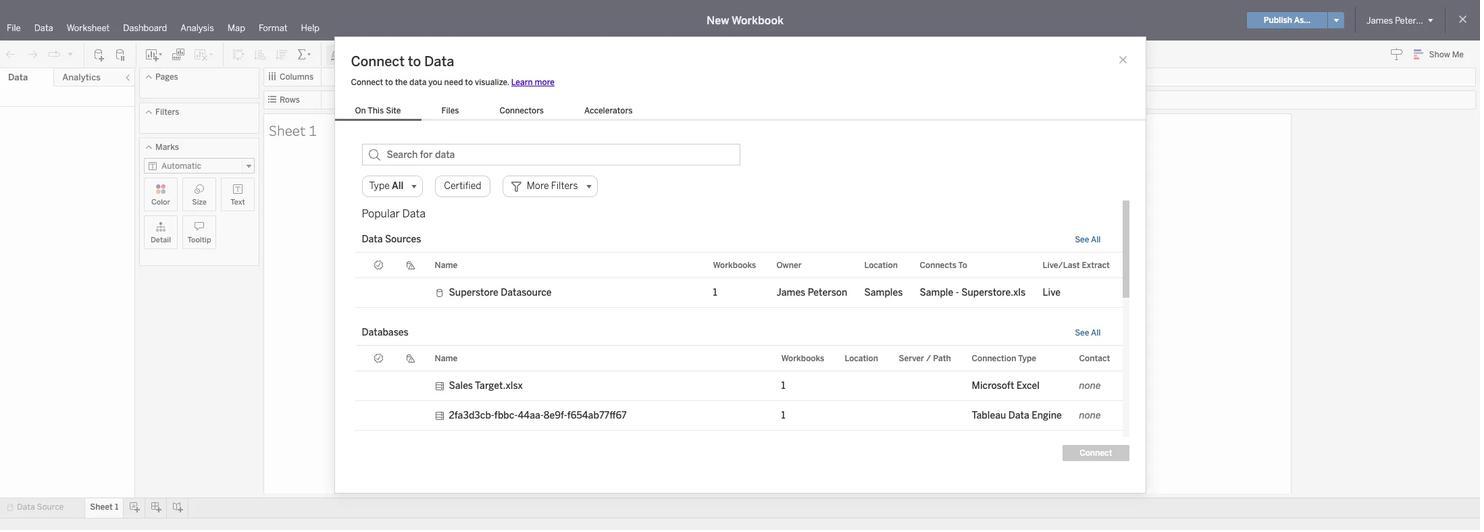 Task type: locate. For each thing, give the bounding box(es) containing it.
1 vertical spatial workbooks
[[781, 354, 824, 363]]

1 vertical spatial sheet 1
[[90, 503, 118, 512]]

0 vertical spatial grid
[[355, 253, 1122, 320]]

2 vertical spatial connect
[[1080, 449, 1112, 458]]

live/last
[[1043, 260, 1080, 270]]

0 vertical spatial workbooks
[[713, 260, 756, 270]]

tableau
[[972, 410, 1006, 422]]

0 horizontal spatial james
[[776, 287, 805, 299]]

sheet right the source at the left bottom
[[90, 503, 113, 512]]

0 horizontal spatial james peterson
[[776, 287, 847, 299]]

1 vertical spatial see all
[[1075, 328, 1101, 338]]

0 vertical spatial sheet 1
[[269, 121, 317, 139]]

path
[[933, 354, 951, 363]]

see all up contact
[[1075, 328, 1101, 338]]

see for 1
[[1075, 328, 1089, 338]]

excel
[[1016, 380, 1040, 392]]

connect
[[351, 53, 405, 70], [351, 78, 383, 87], [1080, 449, 1112, 458]]

1 all from the top
[[1091, 235, 1101, 245]]

data left engine
[[1008, 410, 1029, 422]]

clear sheet image
[[193, 48, 215, 61]]

live/last extract
[[1043, 260, 1110, 270]]

grid
[[355, 253, 1122, 320], [355, 346, 1122, 530]]

to left the
[[385, 78, 393, 87]]

replay animation image
[[66, 50, 74, 58]]

show me button
[[1407, 44, 1476, 65]]

data source
[[17, 503, 64, 512]]

1 name from the top
[[435, 260, 458, 270]]

worksheet
[[67, 23, 110, 33]]

james down owner
[[776, 287, 805, 299]]

learn more link
[[511, 78, 555, 87]]

location
[[864, 260, 898, 270], [845, 354, 878, 363]]

workbooks for superstore datasource
[[713, 260, 756, 270]]

sources
[[385, 234, 421, 245]]

data left the source at the left bottom
[[17, 503, 35, 512]]

totals image
[[297, 48, 313, 61]]

james peterson
[[1367, 15, 1431, 25], [776, 287, 847, 299]]

see all
[[1075, 235, 1101, 245], [1075, 328, 1101, 338]]

see all button for 1
[[1075, 328, 1101, 338]]

row containing superstore datasource
[[355, 278, 1122, 308]]

sheet 1
[[269, 121, 317, 139], [90, 503, 118, 512]]

data
[[34, 23, 53, 33], [424, 53, 454, 70], [8, 72, 28, 82], [402, 207, 426, 220], [362, 234, 383, 245], [1008, 410, 1029, 422], [17, 503, 35, 512]]

1
[[309, 121, 317, 139], [713, 287, 717, 299], [781, 380, 785, 392], [781, 410, 785, 422], [115, 503, 118, 512]]

all up extract
[[1091, 235, 1101, 245]]

1 for 2fa3d3cb-fbbc-44aa-8e9f-f654ab77ff67
[[781, 410, 785, 422]]

to up data
[[408, 53, 421, 70]]

list box containing on this site
[[335, 103, 653, 121]]

help
[[301, 23, 320, 33]]

workbooks
[[713, 260, 756, 270], [781, 354, 824, 363]]

2 all from the top
[[1091, 328, 1101, 338]]

1 vertical spatial all
[[1091, 328, 1101, 338]]

0 vertical spatial peterson
[[1395, 15, 1431, 25]]

connect to the data you need to visualize. learn more
[[351, 78, 555, 87]]

0 vertical spatial none
[[1079, 380, 1101, 392]]

duplicate image
[[172, 48, 185, 61]]

name
[[435, 260, 458, 270], [435, 354, 458, 363]]

0 vertical spatial see all button
[[1075, 235, 1101, 245]]

peterson up data guide image
[[1395, 15, 1431, 25]]

location left server
[[845, 354, 878, 363]]

grid containing sales target.xlsx
[[355, 346, 1122, 530]]

1 horizontal spatial to
[[408, 53, 421, 70]]

1 vertical spatial james peterson
[[776, 287, 847, 299]]

peterson left samples
[[808, 287, 847, 299]]

1 vertical spatial none
[[1079, 410, 1101, 422]]

0 horizontal spatial peterson
[[808, 287, 847, 299]]

1 horizontal spatial peterson
[[1395, 15, 1431, 25]]

all
[[1091, 235, 1101, 245], [1091, 328, 1101, 338]]

the
[[395, 78, 407, 87]]

you
[[428, 78, 442, 87]]

databases
[[362, 327, 409, 338]]

location up samples
[[864, 260, 898, 270]]

1 see from the top
[[1075, 235, 1089, 245]]

data down 'popular'
[[362, 234, 383, 245]]

1 horizontal spatial sheet 1
[[269, 121, 317, 139]]

see all button
[[1075, 235, 1101, 245], [1075, 328, 1101, 338]]

0 vertical spatial james peterson
[[1367, 15, 1431, 25]]

columns
[[280, 72, 314, 82]]

/
[[926, 354, 931, 363]]

0 vertical spatial sheet
[[269, 121, 306, 139]]

0 vertical spatial see
[[1075, 235, 1089, 245]]

owner
[[776, 260, 802, 270]]

none
[[1079, 380, 1101, 392], [1079, 410, 1101, 422], [1079, 440, 1101, 451]]

map
[[227, 23, 245, 33]]

0 horizontal spatial to
[[385, 78, 393, 87]]

1 vertical spatial peterson
[[808, 287, 847, 299]]

james peterson down owner
[[776, 287, 847, 299]]

1 vertical spatial see
[[1075, 328, 1089, 338]]

1 horizontal spatial workbooks
[[781, 354, 824, 363]]

new
[[707, 14, 729, 27]]

james peterson up data guide image
[[1367, 15, 1431, 25]]

see
[[1075, 235, 1089, 245], [1075, 328, 1089, 338]]

1 vertical spatial grid
[[355, 346, 1122, 530]]

row for none
[[355, 401, 1122, 431]]

name up superstore
[[435, 260, 458, 270]]

data sources
[[362, 234, 421, 245]]

name for data sources
[[435, 260, 458, 270]]

new worksheet image
[[145, 48, 163, 61]]

name for databases
[[435, 354, 458, 363]]

1 row from the top
[[355, 278, 1122, 308]]

1 none from the top
[[1079, 380, 1101, 392]]

see all button up contact
[[1075, 328, 1101, 338]]

row group containing sales target.xlsx
[[355, 372, 1122, 520]]

all up contact
[[1091, 328, 1101, 338]]

filters
[[155, 107, 179, 117]]

see all up extract
[[1075, 235, 1101, 245]]

0 vertical spatial connect
[[351, 53, 405, 70]]

sheet down rows on the left of page
[[269, 121, 306, 139]]

1 vertical spatial location
[[845, 354, 878, 363]]

2 grid from the top
[[355, 346, 1122, 530]]

cell
[[837, 372, 891, 401], [891, 372, 964, 401], [837, 401, 891, 431], [891, 401, 964, 431]]

site
[[386, 106, 401, 116]]

format
[[259, 23, 287, 33]]

3 none from the top
[[1079, 440, 1101, 451]]

more
[[535, 78, 555, 87]]

microsoft excel
[[972, 380, 1040, 392]]

name up sales
[[435, 354, 458, 363]]

see up contact
[[1075, 328, 1089, 338]]

1 see all button from the top
[[1075, 235, 1101, 245]]

0 vertical spatial name
[[435, 260, 458, 270]]

me
[[1452, 50, 1464, 59]]

row containing sales target.xlsx
[[355, 372, 1122, 401]]

1 grid from the top
[[355, 253, 1122, 320]]

source
[[37, 503, 64, 512]]

1 for superstore datasource
[[713, 287, 717, 299]]

2 none from the top
[[1079, 410, 1101, 422]]

publish as...
[[1264, 16, 1310, 25]]

2 name from the top
[[435, 354, 458, 363]]

james up data guide image
[[1367, 15, 1393, 25]]

2 vertical spatial none
[[1079, 440, 1101, 451]]

superstore
[[449, 287, 498, 299]]

see all for superstore datasource
[[1075, 235, 1101, 245]]

0 horizontal spatial workbooks
[[713, 260, 756, 270]]

none for tableau data engine
[[1079, 410, 1101, 422]]

2 see all from the top
[[1075, 328, 1101, 338]]

analytics
[[62, 72, 101, 82]]

0 vertical spatial see all
[[1075, 235, 1101, 245]]

2 row from the top
[[355, 372, 1122, 401]]

0 vertical spatial james
[[1367, 15, 1393, 25]]

grid containing superstore datasource
[[355, 253, 1122, 320]]

data down 'undo' icon
[[8, 72, 28, 82]]

list box
[[335, 103, 653, 121]]

popular
[[362, 207, 400, 220]]

dashboard
[[123, 23, 167, 33]]

data
[[409, 78, 427, 87]]

sheet 1 right the source at the left bottom
[[90, 503, 118, 512]]

samples
[[864, 287, 903, 299]]

tooltip
[[187, 236, 211, 245]]

swap rows and columns image
[[232, 48, 245, 61]]

data guide image
[[1390, 47, 1403, 61]]

see up the live/last extract
[[1075, 235, 1089, 245]]

1 for sales target.xlsx
[[781, 380, 785, 392]]

see all button up extract
[[1075, 235, 1101, 245]]

sheet 1 down rows on the left of page
[[269, 121, 317, 139]]

2 see from the top
[[1075, 328, 1089, 338]]

james
[[1367, 15, 1393, 25], [776, 287, 805, 299]]

1 vertical spatial see all button
[[1075, 328, 1101, 338]]

row group
[[355, 372, 1122, 520]]

row
[[355, 278, 1122, 308], [355, 372, 1122, 401], [355, 401, 1122, 431]]

connectors
[[500, 106, 544, 116]]

1 vertical spatial sheet
[[90, 503, 113, 512]]

extract
[[1082, 260, 1110, 270]]

to right need
[[465, 78, 473, 87]]

collapse image
[[124, 74, 132, 82]]

superstore.xls
[[961, 287, 1026, 299]]

2 see all button from the top
[[1075, 328, 1101, 338]]

connect inside button
[[1080, 449, 1112, 458]]

peterson
[[1395, 15, 1431, 25], [808, 287, 847, 299]]

1 vertical spatial name
[[435, 354, 458, 363]]

to for data
[[408, 53, 421, 70]]

as...
[[1294, 16, 1310, 25]]

detail
[[151, 236, 171, 245]]

row containing 2fa3d3cb-fbbc-44aa-8e9f-f654ab77ff67
[[355, 401, 1122, 431]]

3 row from the top
[[355, 401, 1122, 431]]

1 vertical spatial connect
[[351, 78, 383, 87]]

see all button for superstore datasource
[[1075, 235, 1101, 245]]

0 vertical spatial all
[[1091, 235, 1101, 245]]

1 horizontal spatial sheet
[[269, 121, 306, 139]]

1 see all from the top
[[1075, 235, 1101, 245]]



Task type: vqa. For each thing, say whether or not it's contained in the screenshot.
Samples link
no



Task type: describe. For each thing, give the bounding box(es) containing it.
44aa-
[[518, 410, 544, 422]]

popular data
[[362, 207, 426, 220]]

data up 'you'
[[424, 53, 454, 70]]

to for the
[[385, 78, 393, 87]]

1 vertical spatial james
[[776, 287, 805, 299]]

grid for databases
[[355, 346, 1122, 530]]

data up "sources"
[[402, 207, 426, 220]]

connects to
[[920, 260, 967, 270]]

marks
[[155, 143, 179, 152]]

sales
[[449, 380, 473, 392]]

contact
[[1079, 354, 1110, 363]]

connect to data
[[351, 53, 454, 70]]

this
[[368, 106, 384, 116]]

f654ab77ff67
[[567, 410, 627, 422]]

rows
[[280, 95, 300, 105]]

2 horizontal spatial to
[[465, 78, 473, 87]]

grid for data sources
[[355, 253, 1122, 320]]

target.xlsx
[[475, 380, 523, 392]]

files
[[441, 106, 459, 116]]

microsoft
[[972, 380, 1014, 392]]

color
[[151, 198, 170, 207]]

see for superstore datasource
[[1075, 235, 1089, 245]]

format workbook image
[[375, 48, 388, 61]]

pages
[[155, 72, 178, 82]]

connects
[[920, 260, 956, 270]]

1 horizontal spatial james peterson
[[1367, 15, 1431, 25]]

fit image
[[397, 48, 418, 61]]

engine
[[1032, 410, 1062, 422]]

connect for connect
[[1080, 449, 1112, 458]]

datasource
[[501, 287, 552, 299]]

none row
[[355, 431, 1122, 461]]

none for microsoft excel
[[1079, 380, 1101, 392]]

on this site
[[355, 106, 401, 116]]

certified
[[444, 180, 481, 192]]

1 horizontal spatial james
[[1367, 15, 1393, 25]]

type
[[1018, 354, 1036, 363]]

learn
[[511, 78, 533, 87]]

visualize.
[[475, 78, 509, 87]]

replay animation image
[[47, 48, 61, 61]]

connection type
[[972, 354, 1036, 363]]

superstore datasource
[[449, 287, 552, 299]]

sales target.xlsx
[[449, 380, 523, 392]]

0 horizontal spatial sheet
[[90, 503, 113, 512]]

size
[[192, 198, 207, 207]]

highlight image
[[330, 48, 345, 61]]

connect for connect to the data you need to visualize. learn more
[[351, 78, 383, 87]]

none inside none row
[[1079, 440, 1101, 451]]

need
[[444, 78, 463, 87]]

show
[[1429, 50, 1450, 59]]

redo image
[[26, 48, 39, 61]]

new workbook
[[707, 14, 784, 27]]

row for location
[[355, 278, 1122, 308]]

sample
[[920, 287, 953, 299]]

sample - superstore.xls
[[920, 287, 1026, 299]]

live
[[1043, 287, 1061, 299]]

show/hide cards image
[[435, 48, 457, 61]]

certified button
[[435, 176, 490, 197]]

connection
[[972, 354, 1016, 363]]

publish as... button
[[1247, 12, 1327, 28]]

sort descending image
[[275, 48, 288, 61]]

on
[[355, 106, 366, 116]]

tableau data engine
[[972, 410, 1062, 422]]

publish
[[1264, 16, 1292, 25]]

server
[[899, 354, 924, 363]]

2fa3d3cb-fbbc-44aa-8e9f-f654ab77ff67
[[449, 410, 627, 422]]

analysis
[[181, 23, 214, 33]]

all for superstore datasource
[[1091, 235, 1101, 245]]

show labels image
[[353, 48, 367, 61]]

undo image
[[4, 48, 18, 61]]

connect for connect to data
[[351, 53, 405, 70]]

server / path
[[899, 354, 951, 363]]

file
[[7, 23, 21, 33]]

8e9f-
[[544, 410, 567, 422]]

connect button
[[1063, 445, 1129, 461]]

text
[[231, 198, 245, 207]]

0 vertical spatial location
[[864, 260, 898, 270]]

data up replay animation icon
[[34, 23, 53, 33]]

new data source image
[[93, 48, 106, 61]]

workbooks for 1
[[781, 354, 824, 363]]

sort ascending image
[[253, 48, 267, 61]]

see all for 1
[[1075, 328, 1101, 338]]

accelerators
[[584, 106, 633, 116]]

workbook
[[732, 14, 784, 27]]

to
[[958, 260, 967, 270]]

show me
[[1429, 50, 1464, 59]]

2fa3d3cb-
[[449, 410, 494, 422]]

all for 1
[[1091, 328, 1101, 338]]

0 horizontal spatial sheet 1
[[90, 503, 118, 512]]

pause auto updates image
[[114, 48, 128, 61]]

fbbc-
[[494, 410, 518, 422]]

-
[[956, 287, 959, 299]]



